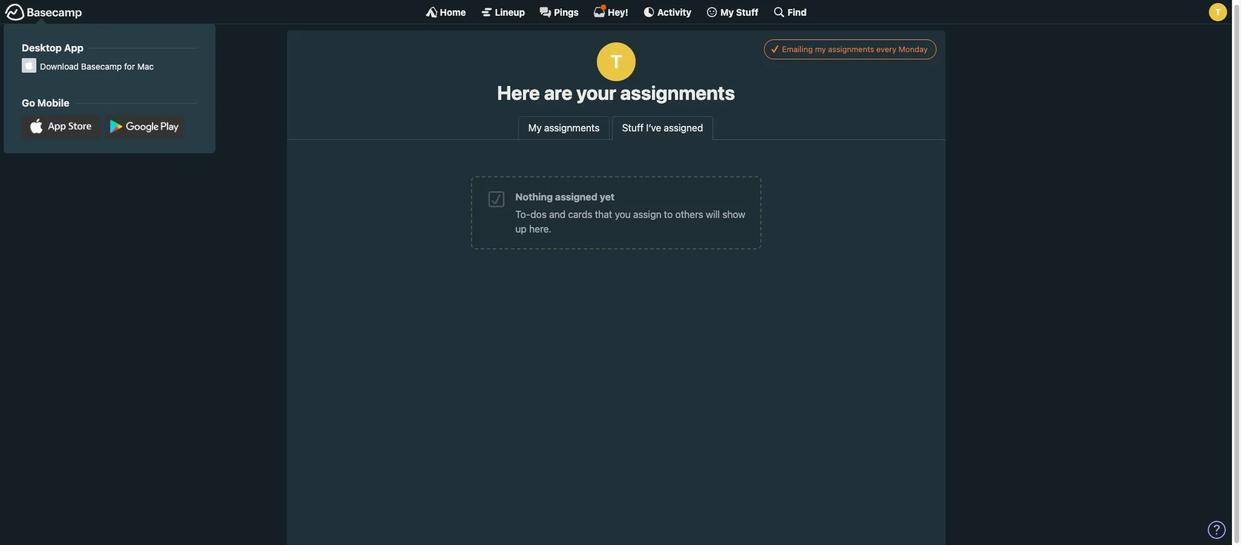 Task type: vqa. For each thing, say whether or not it's contained in the screenshot.
Time zone's Time
no



Task type: locate. For each thing, give the bounding box(es) containing it.
lineup
[[495, 6, 525, 17]]

find
[[788, 6, 807, 17]]

2 horizontal spatial assignments
[[828, 44, 874, 54]]

main element
[[0, 0, 1232, 153]]

assigned up cards
[[555, 191, 598, 202]]

2 vertical spatial assignments
[[544, 123, 600, 133]]

assignments right my
[[828, 44, 874, 54]]

emailing my assignments every monday button
[[764, 39, 937, 59]]

0 vertical spatial my
[[721, 6, 734, 17]]

stuff left find popup button
[[736, 6, 759, 17]]

0 horizontal spatial assigned
[[555, 191, 598, 202]]

others
[[676, 209, 704, 220]]

my right "activity"
[[721, 6, 734, 17]]

that
[[595, 209, 612, 220]]

1 vertical spatial my
[[528, 123, 542, 133]]

stuff
[[736, 6, 759, 17], [622, 123, 644, 133]]

hey! button
[[593, 4, 629, 18]]

1 vertical spatial stuff
[[622, 123, 644, 133]]

download
[[40, 61, 79, 71]]

assignments
[[828, 44, 874, 54], [620, 81, 735, 104], [544, 123, 600, 133]]

yet
[[600, 191, 615, 202]]

0 horizontal spatial my
[[528, 123, 542, 133]]

0 vertical spatial assignments
[[828, 44, 874, 54]]

1 horizontal spatial stuff
[[736, 6, 759, 17]]

tara image
[[1209, 3, 1228, 21], [597, 42, 636, 81]]

my
[[721, 6, 734, 17], [528, 123, 542, 133]]

assign
[[633, 209, 662, 220]]

hey!
[[608, 6, 629, 17]]

stuff i've assigned link
[[612, 117, 714, 141]]

every
[[877, 44, 897, 54]]

home link
[[425, 6, 466, 18]]

activity
[[658, 6, 692, 17]]

my for my stuff
[[721, 6, 734, 17]]

0 vertical spatial assigned
[[664, 123, 703, 133]]

emailing my assignments every monday
[[782, 44, 928, 54]]

1 horizontal spatial assigned
[[664, 123, 703, 133]]

and
[[549, 209, 566, 220]]

go
[[22, 97, 35, 108]]

desktop app
[[22, 42, 84, 53]]

0 vertical spatial tara image
[[1209, 3, 1228, 21]]

0 horizontal spatial stuff
[[622, 123, 644, 133]]

assigned right i've on the right of page
[[664, 123, 703, 133]]

stuff i've assigned
[[622, 123, 703, 133]]

desktop
[[22, 42, 62, 53]]

1 vertical spatial assigned
[[555, 191, 598, 202]]

stuff left i've on the right of page
[[622, 123, 644, 133]]

0 vertical spatial stuff
[[736, 6, 759, 17]]

you
[[615, 209, 631, 220]]

assignments inside button
[[828, 44, 874, 54]]

assignments up stuff i've assigned on the right top
[[620, 81, 735, 104]]

1 horizontal spatial assignments
[[620, 81, 735, 104]]

find button
[[773, 6, 807, 18]]

assignments down are
[[544, 123, 600, 133]]

nothing assigned yet
[[516, 191, 615, 202]]

download basecamp for mac
[[40, 61, 154, 71]]

my inside popup button
[[721, 6, 734, 17]]

up
[[516, 224, 527, 234]]

my down here in the top of the page
[[528, 123, 542, 133]]

home
[[440, 6, 466, 17]]

0 horizontal spatial tara image
[[597, 42, 636, 81]]

my stuff
[[721, 6, 759, 17]]

assigned
[[664, 123, 703, 133], [555, 191, 598, 202]]

1 horizontal spatial my
[[721, 6, 734, 17]]



Task type: describe. For each thing, give the bounding box(es) containing it.
will
[[706, 209, 720, 220]]

for
[[124, 61, 135, 71]]

to-
[[516, 209, 531, 220]]

nothing
[[516, 191, 553, 202]]

my stuff button
[[706, 6, 759, 18]]

my for my assignments
[[528, 123, 542, 133]]

here
[[497, 81, 540, 104]]

dos
[[531, 209, 547, 220]]

stuff inside popup button
[[736, 6, 759, 17]]

i've
[[646, 123, 661, 133]]

lineup link
[[481, 6, 525, 18]]

go mobile
[[22, 97, 69, 108]]

my assignments link
[[518, 117, 610, 139]]

here.
[[529, 224, 552, 234]]

show
[[723, 209, 746, 220]]

here are your assignments
[[497, 81, 735, 104]]

1 horizontal spatial tara image
[[1209, 3, 1228, 21]]

mac
[[137, 61, 154, 71]]

mobile
[[37, 97, 69, 108]]

switch accounts image
[[5, 3, 82, 22]]

basecamp
[[81, 61, 122, 71]]

cards
[[568, 209, 593, 220]]

to-dos and cards that you assign to others will show up here.
[[516, 209, 746, 234]]

app
[[64, 42, 84, 53]]

emailing
[[782, 44, 813, 54]]

pings
[[554, 6, 579, 17]]

activity link
[[643, 6, 692, 18]]

download basecamp for mac link
[[22, 60, 197, 73]]

my assignments
[[528, 123, 600, 133]]

monday
[[899, 44, 928, 54]]

pings button
[[540, 6, 579, 18]]

1 vertical spatial tara image
[[597, 42, 636, 81]]

my
[[815, 44, 826, 54]]

download on the app store image
[[22, 115, 101, 138]]

download on the play store image
[[105, 115, 184, 138]]

to
[[664, 209, 673, 220]]

your
[[576, 81, 616, 104]]

1 vertical spatial assignments
[[620, 81, 735, 104]]

0 horizontal spatial assignments
[[544, 123, 600, 133]]

are
[[544, 81, 573, 104]]



